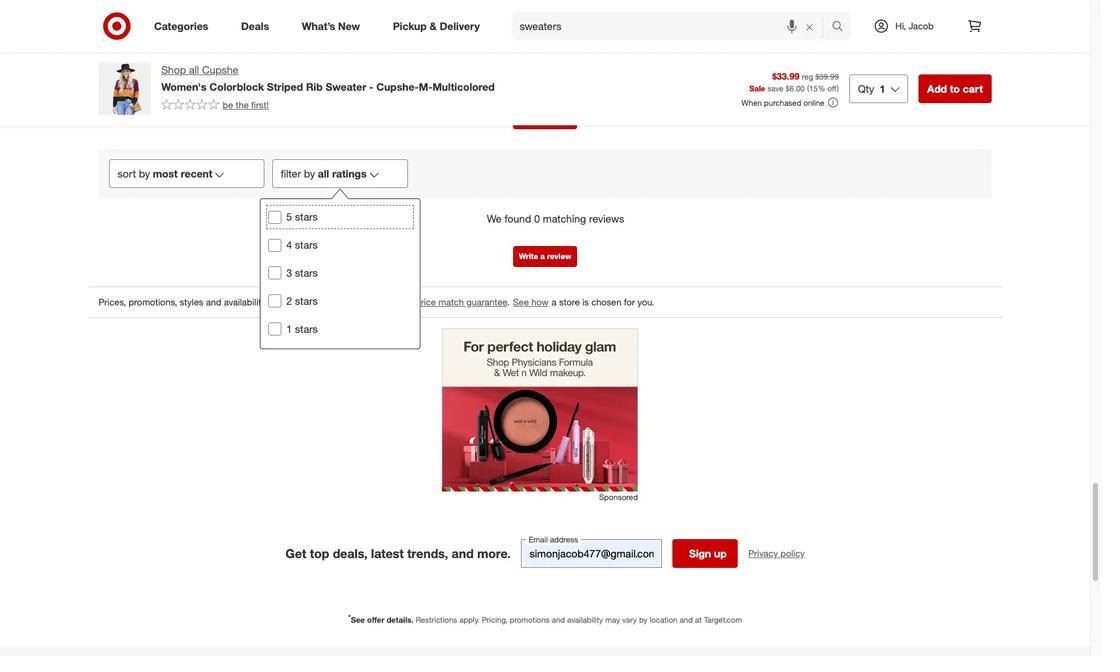 Task type: locate. For each thing, give the bounding box(es) containing it.
what's new
[[302, 19, 360, 32]]

1 stars from the top
[[295, 210, 318, 224]]

2 store from the left
[[559, 297, 580, 308]]

stars down '2 stars'
[[295, 322, 318, 335]]

0 horizontal spatial &
[[343, 297, 349, 308]]

0 horizontal spatial a
[[541, 252, 545, 261]]

15
[[809, 84, 818, 94]]

may inside region
[[269, 297, 286, 308]]

3 stars
[[287, 266, 318, 280]]

1 stars checkbox
[[268, 323, 281, 336]]

vary right 2 stars checkbox on the left top
[[288, 297, 305, 308]]

region
[[88, 0, 1002, 516]]

0 vertical spatial vary
[[288, 297, 305, 308]]

4 stars
[[287, 238, 318, 252]]

multicolored
[[433, 80, 495, 93]]

store
[[320, 297, 341, 308], [559, 297, 580, 308]]

0 vertical spatial all
[[189, 63, 199, 76]]

3 stars from the top
[[295, 266, 318, 280]]

availability right promotions
[[567, 615, 603, 625]]

see left our
[[381, 297, 397, 308]]

0 horizontal spatial store
[[320, 297, 341, 308]]

found
[[505, 212, 531, 226]]

promotions
[[510, 615, 550, 625]]

1 horizontal spatial see
[[381, 297, 397, 308]]

availability
[[224, 297, 266, 308], [567, 615, 603, 625]]

region containing sort by
[[88, 0, 1002, 516]]

2 stars from the top
[[295, 238, 318, 252]]

0 vertical spatial 1
[[880, 82, 886, 95]]

we
[[487, 212, 502, 226]]

1 horizontal spatial all
[[318, 167, 329, 180]]

guarantee
[[467, 297, 507, 308]]

& right pickup
[[430, 19, 437, 32]]

2 horizontal spatial see
[[513, 297, 529, 308]]

hi,
[[896, 20, 906, 31]]

what's
[[302, 19, 335, 32]]

0 horizontal spatial availability
[[224, 297, 266, 308]]

availability left 2 stars checkbox on the left top
[[224, 297, 266, 308]]

4 stars checkbox
[[268, 239, 281, 252]]

1 vertical spatial a
[[552, 297, 557, 308]]

1 vertical spatial 1
[[287, 322, 293, 335]]

jacob
[[909, 20, 934, 31]]

may left location
[[606, 615, 620, 625]]

and left more.
[[452, 546, 474, 561]]

latest
[[371, 546, 404, 561]]

2
[[287, 294, 293, 307]]

by
[[139, 167, 150, 180], [304, 167, 315, 180], [308, 297, 318, 308], [639, 615, 648, 625]]

add to cart
[[927, 82, 984, 95]]

all up women's
[[189, 63, 199, 76]]

for
[[624, 297, 635, 308]]

0 horizontal spatial vary
[[288, 297, 305, 308]]

chosen
[[592, 297, 622, 308]]

&
[[430, 19, 437, 32], [343, 297, 349, 308]]

pricing,
[[482, 615, 508, 625]]

write a review
[[519, 252, 572, 261]]

0 vertical spatial may
[[269, 297, 286, 308]]

by right sort
[[139, 167, 150, 180]]

.
[[507, 297, 510, 308]]

1 vertical spatial availability
[[567, 615, 603, 625]]

4 stars from the top
[[295, 294, 318, 307]]

1
[[880, 82, 886, 95], [287, 322, 293, 335]]

vary
[[288, 297, 305, 308], [622, 615, 637, 625]]

a right how
[[552, 297, 557, 308]]

1 store from the left
[[320, 297, 341, 308]]

cupshe-
[[376, 80, 419, 93]]

see left offer
[[351, 615, 365, 625]]

may left "2"
[[269, 297, 286, 308]]

None text field
[[521, 540, 662, 568]]

and right styles at the top of page
[[206, 297, 221, 308]]

privacy policy
[[749, 548, 805, 559]]

offer
[[367, 615, 385, 625]]

filter by all ratings
[[281, 167, 367, 180]]

stars right the 5
[[295, 210, 318, 224]]

store right '2 stars'
[[320, 297, 341, 308]]

1 vertical spatial may
[[606, 615, 620, 625]]

prices, promotions, styles and availability may vary by store & online. see our price match guarantee . see how a store is chosen for you.
[[99, 297, 654, 308]]

0 vertical spatial &
[[430, 19, 437, 32]]

stars for 1 stars
[[295, 322, 318, 335]]

vary inside region
[[288, 297, 305, 308]]

$
[[786, 84, 790, 94]]

ratings
[[332, 167, 367, 180]]

1 stars
[[287, 322, 318, 335]]

how
[[532, 297, 549, 308]]

1 horizontal spatial &
[[430, 19, 437, 32]]

and
[[206, 297, 221, 308], [452, 546, 474, 561], [552, 615, 565, 625], [680, 615, 693, 625]]

all left ratings
[[318, 167, 329, 180]]

review
[[547, 252, 572, 261]]

be
[[223, 99, 233, 110]]

& inside region
[[343, 297, 349, 308]]

vary left location
[[622, 615, 637, 625]]

5 stars checkbox
[[268, 211, 281, 224]]

see how button
[[512, 295, 549, 310]]

deals
[[241, 19, 269, 32]]

1 horizontal spatial store
[[559, 297, 580, 308]]

0 horizontal spatial all
[[189, 63, 199, 76]]

shop
[[161, 63, 186, 76]]

1 vertical spatial vary
[[622, 615, 637, 625]]

sign up
[[689, 547, 727, 561]]

3 stars checkbox
[[268, 267, 281, 280]]

styles
[[180, 297, 203, 308]]

a right write
[[541, 252, 545, 261]]

delivery
[[440, 19, 480, 32]]

1 right qty
[[880, 82, 886, 95]]

see right . on the top
[[513, 297, 529, 308]]

0 vertical spatial a
[[541, 252, 545, 261]]

top
[[310, 546, 329, 561]]

be the first! link
[[161, 99, 269, 112]]

reg
[[802, 72, 813, 81]]

1 horizontal spatial vary
[[622, 615, 637, 625]]

see inside * see offer details. restrictions apply. pricing, promotions and availability may vary by location and at target.com
[[351, 615, 365, 625]]

stars right "2"
[[295, 294, 318, 307]]

a
[[541, 252, 545, 261], [552, 297, 557, 308]]

0 horizontal spatial may
[[269, 297, 286, 308]]

availability inside region
[[224, 297, 266, 308]]

stars right 3
[[295, 266, 318, 280]]

get
[[286, 546, 306, 561]]

1 horizontal spatial a
[[552, 297, 557, 308]]

you.
[[638, 297, 654, 308]]

1 vertical spatial all
[[318, 167, 329, 180]]

shop all cupshe women's colorblock striped rib sweater - cupshe-m-multicolored
[[161, 63, 495, 93]]

stars right 4
[[295, 238, 318, 252]]

stars for 5 stars
[[295, 210, 318, 224]]

0 horizontal spatial see
[[351, 615, 365, 625]]

stars for 4 stars
[[295, 238, 318, 252]]

more.
[[477, 546, 511, 561]]

when
[[742, 98, 762, 107]]

1 right the 1 stars option
[[287, 322, 293, 335]]

qty 1
[[858, 82, 886, 95]]

to
[[950, 82, 960, 95]]

0 horizontal spatial 1
[[287, 322, 293, 335]]

store left 'is'
[[559, 297, 580, 308]]

by left location
[[639, 615, 648, 625]]

the
[[236, 99, 249, 110]]

may
[[269, 297, 286, 308], [606, 615, 620, 625]]

1 horizontal spatial may
[[606, 615, 620, 625]]

0 vertical spatial availability
[[224, 297, 266, 308]]

write
[[519, 252, 538, 261]]

1 vertical spatial &
[[343, 297, 349, 308]]

& left online.
[[343, 297, 349, 308]]

search button
[[826, 12, 857, 43]]

1 horizontal spatial availability
[[567, 615, 603, 625]]

$39.99
[[816, 72, 839, 81]]

add to cart button
[[919, 74, 992, 103]]

and inside region
[[206, 297, 221, 308]]

5 stars from the top
[[295, 322, 318, 335]]



Task type: describe. For each thing, give the bounding box(es) containing it.
* see offer details. restrictions apply. pricing, promotions and availability may vary by location and at target.com
[[348, 613, 742, 625]]

reviews
[[589, 212, 625, 226]]

and right promotions
[[552, 615, 565, 625]]

image of women's colorblock striped rib sweater - cupshe-m-multicolored image
[[99, 63, 151, 115]]

(
[[807, 84, 809, 94]]

first!
[[251, 99, 269, 110]]

rib
[[306, 80, 323, 93]]

most
[[153, 167, 178, 180]]

off
[[828, 84, 837, 94]]

details.
[[387, 615, 414, 625]]

stars for 3 stars
[[295, 266, 318, 280]]

new
[[338, 19, 360, 32]]

2 stars checkbox
[[268, 295, 281, 308]]

sign up button
[[673, 540, 738, 568]]

by right "2"
[[308, 297, 318, 308]]

and left at
[[680, 615, 693, 625]]

prices,
[[99, 297, 126, 308]]

our
[[399, 297, 413, 308]]

sort by most recent
[[118, 167, 213, 180]]

6.00
[[790, 84, 805, 94]]

qty
[[858, 82, 875, 95]]

online
[[804, 98, 825, 107]]

What can we help you find? suggestions appear below search field
[[512, 12, 835, 40]]

$33.99
[[772, 70, 800, 81]]

pickup
[[393, 19, 427, 32]]

sale
[[749, 84, 766, 94]]

what's new link
[[291, 12, 377, 40]]

sign
[[689, 547, 711, 561]]

pickup & delivery
[[393, 19, 480, 32]]

be the first!
[[223, 99, 269, 110]]

write a review button
[[513, 246, 577, 267]]

up
[[714, 547, 727, 561]]

privacy
[[749, 548, 778, 559]]

deals link
[[230, 12, 286, 40]]

hi, jacob
[[896, 20, 934, 31]]

$33.99 reg $39.99 sale save $ 6.00 ( 15 % off )
[[749, 70, 839, 94]]

%
[[818, 84, 826, 94]]

-
[[369, 80, 374, 93]]

price match guarantee link
[[415, 297, 507, 308]]

search
[[826, 21, 857, 34]]

promotions,
[[129, 297, 177, 308]]

categories
[[154, 19, 208, 32]]

filter
[[281, 167, 301, 180]]

at
[[695, 615, 702, 625]]

women's
[[161, 80, 207, 93]]

sweater
[[326, 80, 366, 93]]

sort
[[118, 167, 136, 180]]

4
[[287, 238, 293, 252]]

matching
[[543, 212, 586, 226]]

1 horizontal spatial 1
[[880, 82, 886, 95]]

cart
[[963, 82, 984, 95]]

striped
[[267, 80, 303, 93]]

a inside button
[[541, 252, 545, 261]]

add
[[927, 82, 947, 95]]

0
[[534, 212, 540, 226]]

restrictions
[[416, 615, 457, 625]]

cupshe
[[202, 63, 238, 76]]

is
[[583, 297, 589, 308]]

all inside shop all cupshe women's colorblock striped rib sweater - cupshe-m-multicolored
[[189, 63, 199, 76]]

advertisement region
[[442, 329, 638, 492]]

may inside * see offer details. restrictions apply. pricing, promotions and availability may vary by location and at target.com
[[606, 615, 620, 625]]

match
[[439, 297, 464, 308]]

online.
[[352, 297, 378, 308]]

*
[[348, 613, 351, 621]]

vary inside * see offer details. restrictions apply. pricing, promotions and availability may vary by location and at target.com
[[622, 615, 637, 625]]

location
[[650, 615, 678, 625]]

recent
[[181, 167, 213, 180]]

colorblock
[[210, 80, 264, 93]]

privacy policy link
[[749, 547, 805, 560]]

pickup & delivery link
[[382, 12, 496, 40]]

policy
[[781, 548, 805, 559]]

5 stars
[[287, 210, 318, 224]]

stars for 2 stars
[[295, 294, 318, 307]]

by right the filter
[[304, 167, 315, 180]]

availability inside * see offer details. restrictions apply. pricing, promotions and availability may vary by location and at target.com
[[567, 615, 603, 625]]

3
[[287, 266, 293, 280]]

deals,
[[333, 546, 368, 561]]

trends,
[[407, 546, 448, 561]]

save
[[768, 84, 784, 94]]

sponsored
[[599, 492, 638, 502]]

target.com
[[704, 615, 742, 625]]

categories link
[[143, 12, 225, 40]]

& inside pickup & delivery link
[[430, 19, 437, 32]]

by inside * see offer details. restrictions apply. pricing, promotions and availability may vary by location and at target.com
[[639, 615, 648, 625]]

)
[[837, 84, 839, 94]]

5
[[287, 210, 293, 224]]

we found 0 matching reviews
[[487, 212, 625, 226]]

all inside region
[[318, 167, 329, 180]]



Task type: vqa. For each thing, say whether or not it's contained in the screenshot.
Shop this collection
no



